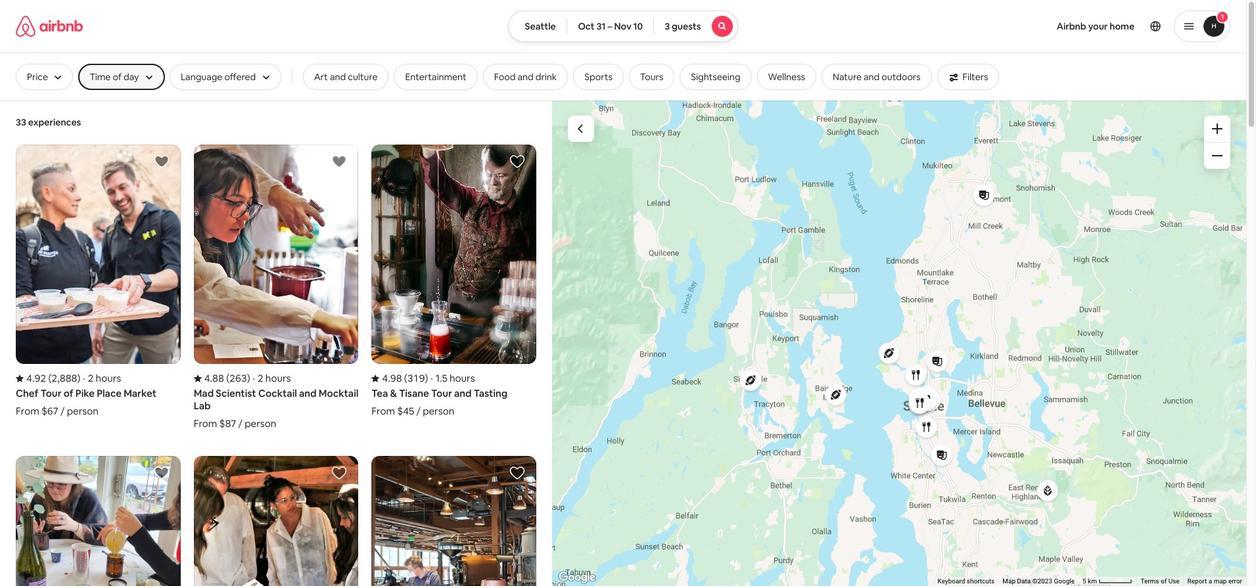 Task type: locate. For each thing, give the bounding box(es) containing it.
nov
[[615, 20, 632, 32]]

1 horizontal spatial person
[[245, 418, 276, 430]]

·
[[83, 372, 85, 385], [253, 372, 255, 385], [431, 372, 433, 385]]

and for art
[[330, 71, 346, 83]]

person down pike
[[67, 405, 99, 418]]

0 horizontal spatial ·
[[83, 372, 85, 385]]

/ right '$87'
[[238, 418, 243, 430]]

seattle button
[[509, 11, 568, 42]]

1 horizontal spatial /
[[238, 418, 243, 430]]

hours right 1.5
[[450, 372, 475, 385]]

map
[[1214, 578, 1227, 585]]

google image
[[556, 569, 599, 587]]

31
[[597, 20, 606, 32]]

from for chef tour of pike place market from $67 / person
[[16, 405, 39, 418]]

2
[[88, 372, 94, 385], [258, 372, 263, 385]]

sports
[[585, 71, 613, 83]]

1 tour from the left
[[41, 387, 61, 400]]

1 horizontal spatial of
[[1161, 578, 1167, 585]]

2 up pike
[[88, 372, 94, 385]]

tour down 1.5
[[431, 387, 452, 400]]

report a map error link
[[1188, 578, 1243, 585]]

2 horizontal spatial from
[[372, 405, 395, 418]]

/ right $67
[[61, 405, 65, 418]]

0 horizontal spatial person
[[67, 405, 99, 418]]

1 vertical spatial of
[[1161, 578, 1167, 585]]

2 horizontal spatial ·
[[431, 372, 433, 385]]

/ inside mad scientist cocktail and mocktail lab from $87 / person
[[238, 418, 243, 430]]

None search field
[[509, 11, 738, 42]]

culture
[[348, 71, 378, 83]]

$87
[[219, 418, 236, 430]]

market
[[124, 387, 157, 400]]

/ for from $67
[[61, 405, 65, 418]]

and for food
[[518, 71, 534, 83]]

from inside chef tour of pike place market from $67 / person
[[16, 405, 39, 418]]

language
[[181, 71, 223, 83]]

tours
[[640, 71, 664, 83]]

2 horizontal spatial hours
[[450, 372, 475, 385]]

and
[[330, 71, 346, 83], [518, 71, 534, 83], [864, 71, 880, 83], [299, 387, 317, 400], [454, 387, 472, 400]]

2 inside chef tour of pike place market group
[[88, 372, 94, 385]]

2 tour from the left
[[431, 387, 452, 400]]

33 experiences
[[16, 116, 81, 128]]

2 horizontal spatial /
[[417, 405, 421, 418]]

hours for and
[[266, 372, 291, 385]]

1 horizontal spatial from
[[194, 418, 217, 430]]

3
[[665, 20, 670, 32]]

tisane
[[399, 387, 429, 400]]

from down tea
[[372, 405, 395, 418]]

0 horizontal spatial of
[[64, 387, 73, 400]]

· 2 hours up place
[[83, 372, 121, 385]]

2 · from the left
[[253, 372, 255, 385]]

person for of
[[67, 405, 99, 418]]

hours inside mad scientist cocktail and mocktail lab group
[[266, 372, 291, 385]]

· right (263) in the bottom of the page
[[253, 372, 255, 385]]

and right nature
[[864, 71, 880, 83]]

1 hours from the left
[[96, 372, 121, 385]]

person inside tea & tisane tour and tasting from $45 / person
[[423, 405, 455, 418]]

1 · 2 hours from the left
[[83, 372, 121, 385]]

/ inside tea & tisane tour and tasting from $45 / person
[[417, 405, 421, 418]]

hours up cocktail
[[266, 372, 291, 385]]

zoom out image
[[1213, 151, 1223, 161]]

· 1.5 hours
[[431, 372, 475, 385]]

hours inside tea & tisane tour and tasting group
[[450, 372, 475, 385]]

2 for 4.88 (263)
[[258, 372, 263, 385]]

keyboard shortcuts button
[[938, 577, 995, 587]]

add to wishlist image for chef tour of pike place market from $67 / person
[[154, 154, 169, 170]]

0 vertical spatial of
[[64, 387, 73, 400]]

your
[[1089, 20, 1108, 32]]

1 horizontal spatial · 2 hours
[[253, 372, 291, 385]]

tour inside chef tour of pike place market from $67 / person
[[41, 387, 61, 400]]

2 · 2 hours from the left
[[253, 372, 291, 385]]

· 2 hours
[[83, 372, 121, 385], [253, 372, 291, 385]]

mad scientist cocktail and mocktail lab group
[[194, 145, 359, 430]]

error
[[1229, 578, 1243, 585]]

· left 1.5
[[431, 372, 433, 385]]

0 horizontal spatial from
[[16, 405, 39, 418]]

food and drink
[[494, 71, 557, 83]]

of
[[64, 387, 73, 400], [1161, 578, 1167, 585]]

person right '$87'
[[245, 418, 276, 430]]

and left drink
[[518, 71, 534, 83]]

and right cocktail
[[299, 387, 317, 400]]

of inside chef tour of pike place market from $67 / person
[[64, 387, 73, 400]]

4.98
[[382, 372, 402, 385]]

from
[[16, 405, 39, 418], [372, 405, 395, 418], [194, 418, 217, 430]]

· for (2,888)
[[83, 372, 85, 385]]

(2,888)
[[48, 372, 80, 385]]

4.98 out of 5 average rating,  319 reviews image
[[372, 372, 428, 385]]

from inside tea & tisane tour and tasting from $45 / person
[[372, 405, 395, 418]]

· 2 hours inside chef tour of pike place market group
[[83, 372, 121, 385]]

1 · from the left
[[83, 372, 85, 385]]

· 2 hours up cocktail
[[253, 372, 291, 385]]

1 horizontal spatial ·
[[253, 372, 255, 385]]

person down tisane
[[423, 405, 455, 418]]

/ right $45 on the bottom left of the page
[[417, 405, 421, 418]]

4.92 out of 5 average rating,  2,888 reviews image
[[16, 372, 80, 385]]

2 hours from the left
[[266, 372, 291, 385]]

home
[[1110, 20, 1135, 32]]

from inside mad scientist cocktail and mocktail lab from $87 / person
[[194, 418, 217, 430]]

person for cocktail
[[245, 418, 276, 430]]

of left use
[[1161, 578, 1167, 585]]

1 2 from the left
[[88, 372, 94, 385]]

0 horizontal spatial hours
[[96, 372, 121, 385]]

hours
[[96, 372, 121, 385], [266, 372, 291, 385], [450, 372, 475, 385]]

· up pike
[[83, 372, 85, 385]]

1 horizontal spatial tour
[[431, 387, 452, 400]]

chef
[[16, 387, 38, 400]]

/ inside chef tour of pike place market from $67 / person
[[61, 405, 65, 418]]

2 horizontal spatial person
[[423, 405, 455, 418]]

(263)
[[226, 372, 250, 385]]

person inside mad scientist cocktail and mocktail lab from $87 / person
[[245, 418, 276, 430]]

2 right (263) in the bottom of the page
[[258, 372, 263, 385]]

place
[[97, 387, 122, 400]]

lab
[[194, 400, 211, 412]]

tour
[[41, 387, 61, 400], [431, 387, 452, 400]]

add to wishlist image
[[154, 154, 169, 170], [332, 154, 347, 170], [510, 154, 525, 170], [332, 466, 347, 482], [510, 466, 525, 482]]

©2023
[[1033, 578, 1053, 585]]

10
[[634, 20, 643, 32]]

hours up place
[[96, 372, 121, 385]]

and right art on the left of page
[[330, 71, 346, 83]]

· inside tea & tisane tour and tasting group
[[431, 372, 433, 385]]

4.88 out of 5 average rating,  263 reviews image
[[194, 372, 250, 385]]

tour down 4.92 (2,888)
[[41, 387, 61, 400]]

4.92
[[26, 372, 46, 385]]

person inside chef tour of pike place market from $67 / person
[[67, 405, 99, 418]]

terms of use link
[[1141, 578, 1180, 585]]

scientist
[[216, 387, 256, 400]]

2 2 from the left
[[258, 372, 263, 385]]

0 horizontal spatial /
[[61, 405, 65, 418]]

2 inside mad scientist cocktail and mocktail lab group
[[258, 372, 263, 385]]

3 hours from the left
[[450, 372, 475, 385]]

wellness
[[768, 71, 806, 83]]

/ for from $87
[[238, 418, 243, 430]]

seattle
[[525, 20, 556, 32]]

person
[[67, 405, 99, 418], [423, 405, 455, 418], [245, 418, 276, 430]]

of down (2,888)
[[64, 387, 73, 400]]

1 button
[[1174, 11, 1231, 42]]

guests
[[672, 20, 701, 32]]

0 horizontal spatial · 2 hours
[[83, 372, 121, 385]]

from down chef at bottom
[[16, 405, 39, 418]]

/
[[61, 405, 65, 418], [417, 405, 421, 418], [238, 418, 243, 430]]

1 horizontal spatial 2
[[258, 372, 263, 385]]

from for mad scientist cocktail and mocktail lab from $87 / person
[[194, 418, 217, 430]]

1 horizontal spatial hours
[[266, 372, 291, 385]]

· inside mad scientist cocktail and mocktail lab group
[[253, 372, 255, 385]]

report
[[1188, 578, 1208, 585]]

hours inside chef tour of pike place market group
[[96, 372, 121, 385]]

google map
showing 20 experiences. region
[[552, 100, 1247, 587]]

and down · 1.5 hours
[[454, 387, 472, 400]]

use
[[1169, 578, 1180, 585]]

experiences
[[28, 116, 81, 128]]

· 2 hours inside mad scientist cocktail and mocktail lab group
[[253, 372, 291, 385]]

3 guests
[[665, 20, 701, 32]]

add to wishlist image for mad scientist cocktail and mocktail lab from $87 / person
[[332, 154, 347, 170]]

–
[[608, 20, 613, 32]]

mad
[[194, 387, 214, 400]]

5 km
[[1083, 578, 1099, 585]]

from down lab
[[194, 418, 217, 430]]

3 · from the left
[[431, 372, 433, 385]]

0 horizontal spatial tour
[[41, 387, 61, 400]]

a
[[1209, 578, 1213, 585]]

· 2 hours for and
[[253, 372, 291, 385]]

0 horizontal spatial 2
[[88, 372, 94, 385]]

5 km button
[[1079, 577, 1137, 587]]

· inside chef tour of pike place market group
[[83, 372, 85, 385]]



Task type: vqa. For each thing, say whether or not it's contained in the screenshot.
Medical Up to $50,000 per person
no



Task type: describe. For each thing, give the bounding box(es) containing it.
&
[[390, 387, 397, 400]]

language offered
[[181, 71, 256, 83]]

Sightseeing button
[[680, 64, 752, 90]]

mad scientist cocktail and mocktail lab from $87 / person
[[194, 387, 359, 430]]

none search field containing seattle
[[509, 11, 738, 42]]

filters button
[[937, 64, 1000, 90]]

language offered button
[[170, 64, 281, 90]]

map
[[1003, 578, 1016, 585]]

food
[[494, 71, 516, 83]]

· 2 hours for pike
[[83, 372, 121, 385]]

hours for tour
[[450, 372, 475, 385]]

pike
[[76, 387, 95, 400]]

cocktail
[[258, 387, 297, 400]]

Food and drink button
[[483, 64, 568, 90]]

· for (319)
[[431, 372, 433, 385]]

4.88
[[204, 372, 224, 385]]

art
[[314, 71, 328, 83]]

report a map error
[[1188, 578, 1243, 585]]

from for tea & tisane tour and tasting from $45 / person
[[372, 405, 395, 418]]

and inside tea & tisane tour and tasting from $45 / person
[[454, 387, 472, 400]]

Nature and outdoors button
[[822, 64, 932, 90]]

tour inside tea & tisane tour and tasting from $45 / person
[[431, 387, 452, 400]]

oct 31 – nov 10 button
[[567, 11, 654, 42]]

Sports button
[[574, 64, 624, 90]]

mocktail
[[319, 387, 359, 400]]

add to wishlist image for tea & tisane tour and tasting from $45 / person
[[510, 154, 525, 170]]

3 guests button
[[654, 11, 738, 42]]

km
[[1088, 578, 1098, 585]]

tea & tisane tour and tasting from $45 / person
[[372, 387, 508, 418]]

and inside mad scientist cocktail and mocktail lab from $87 / person
[[299, 387, 317, 400]]

terms
[[1141, 578, 1160, 585]]

chef tour of pike place market group
[[16, 145, 181, 418]]

oct 31 – nov 10
[[578, 20, 643, 32]]

keyboard shortcuts
[[938, 578, 995, 585]]

google
[[1054, 578, 1075, 585]]

price
[[27, 71, 48, 83]]

outdoors
[[882, 71, 921, 83]]

airbnb your home
[[1057, 20, 1135, 32]]

· for (263)
[[253, 372, 255, 385]]

drink
[[536, 71, 557, 83]]

2 for 4.92 (2,888)
[[88, 372, 94, 385]]

33
[[16, 116, 26, 128]]

chef tour of pike place market from $67 / person
[[16, 387, 157, 418]]

person for tisane
[[423, 405, 455, 418]]

nature and outdoors
[[833, 71, 921, 83]]

1
[[1222, 12, 1225, 21]]

Tours button
[[629, 64, 675, 90]]

terms of use
[[1141, 578, 1180, 585]]

sightseeing
[[691, 71, 741, 83]]

tea & tisane tour and tasting group
[[372, 145, 537, 418]]

4.88 (263)
[[204, 372, 250, 385]]

data
[[1018, 578, 1031, 585]]

5
[[1083, 578, 1087, 585]]

zoom in image
[[1213, 124, 1223, 134]]

4.98 (319)
[[382, 372, 428, 385]]

Wellness button
[[757, 64, 817, 90]]

tea
[[372, 387, 388, 400]]

1.5
[[436, 372, 448, 385]]

map data ©2023 google
[[1003, 578, 1075, 585]]

/ for from $45
[[417, 405, 421, 418]]

entertainment
[[405, 71, 467, 83]]

Entertainment button
[[394, 64, 478, 90]]

and for nature
[[864, 71, 880, 83]]

hours for pike
[[96, 372, 121, 385]]

nature
[[833, 71, 862, 83]]

price button
[[16, 64, 73, 90]]

add to wishlist image
[[154, 466, 169, 482]]

keyboard
[[938, 578, 966, 585]]

Art and culture button
[[303, 64, 389, 90]]

$67
[[41, 405, 58, 418]]

shortcuts
[[967, 578, 995, 585]]

filters
[[963, 71, 989, 83]]

offered
[[225, 71, 256, 83]]

airbnb your home link
[[1049, 12, 1143, 40]]

art and culture
[[314, 71, 378, 83]]

profile element
[[754, 0, 1231, 53]]

$45
[[397, 405, 414, 418]]

oct
[[578, 20, 595, 32]]

tasting
[[474, 387, 508, 400]]

4.92 (2,888)
[[26, 372, 80, 385]]

(319)
[[404, 372, 428, 385]]

airbnb
[[1057, 20, 1087, 32]]



